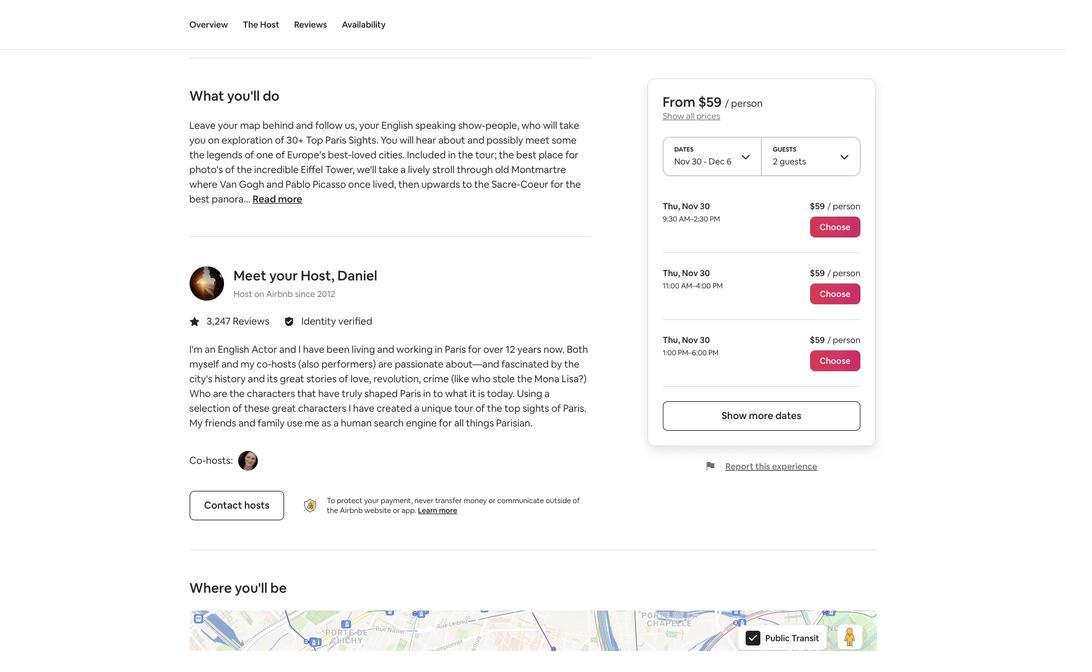 Task type: vqa. For each thing, say whether or not it's contained in the screenshot.
1st 22 from the right
no



Task type: describe. For each thing, give the bounding box(es) containing it.
1 vertical spatial show
[[722, 409, 747, 422]]

of down the behind
[[275, 134, 284, 147]]

a right as
[[333, 417, 339, 430]]

2 vertical spatial great
[[272, 402, 296, 415]]

dec
[[709, 156, 725, 167]]

1 horizontal spatial this
[[756, 461, 771, 472]]

person for thu, nov 30 11:00 am–4:00 pm
[[833, 268, 861, 279]]

crime
[[423, 373, 449, 385]]

the up the lisa?)
[[564, 358, 580, 371]]

and up history
[[221, 358, 238, 371]]

it
[[470, 387, 476, 400]]

once
[[348, 178, 371, 191]]

then
[[398, 178, 419, 191]]

2 vertical spatial have
[[353, 402, 375, 415]]

who inside leave your map behind and follow us, your english speaking show-people, who will take you on exploration of 30+ top paris sights. you will hear about and possibly meet some the legends of one of europe's best-loved cities. included in the tour; the best place for photo's of the incredible eiffel tower, we'll take a lively stroll through old montmartre where van gogh and pablo picasso once lived, then upwards to the sacre-coeur for the best panora…
[[522, 119, 541, 132]]

what
[[445, 387, 468, 400]]

i'm
[[189, 343, 202, 356]]

30 for am–4:00
[[700, 268, 710, 279]]

prices
[[697, 110, 721, 122]]

you
[[189, 134, 206, 147]]

by
[[551, 358, 562, 371]]

report
[[726, 461, 754, 472]]

show more dates
[[722, 409, 802, 422]]

12
[[506, 343, 515, 356]]

exploration
[[222, 134, 273, 147]]

dates
[[776, 409, 802, 422]]

be
[[270, 579, 287, 597]]

for up about—and
[[468, 343, 481, 356]]

0 horizontal spatial take
[[379, 163, 398, 176]]

actor
[[252, 343, 277, 356]]

identity verified
[[301, 315, 372, 328]]

thu, nov 30 9:30 am–2:30 pm
[[663, 201, 720, 224]]

who
[[189, 387, 211, 400]]

report this experience
[[726, 461, 818, 472]]

1 horizontal spatial are
[[378, 358, 393, 371]]

of up van
[[225, 163, 235, 176]]

search
[[374, 417, 404, 430]]

stories.
[[351, 26, 380, 37]]

3,247
[[207, 315, 231, 328]]

learn
[[418, 506, 437, 516]]

more for show
[[749, 409, 774, 422]]

(like
[[451, 373, 469, 385]]

your up sights.
[[359, 119, 379, 132]]

the host
[[243, 19, 279, 30]]

co-
[[189, 454, 206, 467]]

co-hosts:
[[189, 454, 233, 467]]

guests inside guests 2 guests
[[773, 145, 797, 153]]

pm for thu, nov 30 11:00 am–4:00 pm
[[713, 281, 723, 291]]

drag pegman onto the map to open street view image
[[838, 625, 862, 649]]

the up through in the left top of the page
[[458, 149, 473, 161]]

using
[[517, 387, 542, 400]]

as
[[321, 417, 331, 430]]

and right the actor on the left bottom of page
[[279, 343, 296, 356]]

contact hosts
[[204, 499, 270, 512]]

dates
[[675, 145, 694, 153]]

$59 / person for thu, nov 30 9:30 am–2:30 pm
[[810, 201, 861, 212]]

we'll
[[357, 163, 376, 176]]

the up gogh
[[237, 163, 252, 176]]

2012
[[317, 288, 335, 300]]

/ for thu, nov 30 9:30 am–2:30 pm
[[828, 201, 831, 212]]

1 horizontal spatial best
[[516, 149, 537, 161]]

hosts inside contact hosts button
[[244, 499, 270, 512]]

you'll for what
[[227, 87, 260, 104]]

included
[[407, 149, 446, 161]]

11:00
[[663, 281, 680, 291]]

my
[[189, 417, 203, 430]]

the inside to protect your payment, never transfer money or communicate outside of the airbnb website or app.
[[327, 506, 338, 516]]

us,
[[345, 119, 357, 132]]

(also
[[298, 358, 319, 371]]

family
[[258, 417, 285, 430]]

experience
[[772, 461, 818, 472]]

of left paris.
[[552, 402, 561, 415]]

learn more link
[[418, 506, 457, 516]]

you'll for where
[[235, 579, 268, 597]]

me
[[305, 417, 319, 430]]

to inside i'm an english actor and i have been living and working in paris for over 12 years now. both myself and my co-hosts (also performers) are passionate about—and fascinated by the city's history and its great stories of love, revolution, crime (like who stole the mona lisa?) who are the characters that have truly shaped paris in to what it is today. using a selection of these great characters i have created a unique tour of the top sights of paris. my friends and family use me as a human search engine for all things parisian.
[[433, 387, 443, 400]]

tower,
[[325, 163, 355, 176]]

pm–6:00
[[678, 348, 707, 358]]

living
[[352, 343, 375, 356]]

choose link for thu, nov 30 11:00 am–4:00 pm
[[810, 284, 861, 304]]

pm for thu, nov 30 9:30 am–2:30 pm
[[710, 214, 720, 224]]

van
[[220, 178, 237, 191]]

the host button
[[243, 0, 279, 49]]

0 vertical spatial have
[[303, 343, 324, 356]]

unique
[[422, 402, 452, 415]]

$59 for thu, nov 30 1:00 pm–6:00 pm
[[810, 335, 825, 346]]

the down 'montmartre'
[[566, 178, 581, 191]]

that
[[297, 387, 316, 400]]

my
[[241, 358, 254, 371]]

am–2:30
[[679, 214, 709, 224]]

0 horizontal spatial reviews
[[233, 315, 269, 328]]

website
[[364, 506, 391, 516]]

nov for -
[[675, 156, 690, 167]]

1 horizontal spatial characters
[[298, 402, 346, 415]]

of down performers) at bottom left
[[339, 373, 348, 385]]

your inside "meet your host, daniel host on airbnb since 2012"
[[269, 267, 298, 284]]

a inside leave your map behind and follow us, your english speaking show-people, who will take you on exploration of 30+ top paris sights. you will hear about and possibly meet some the legends of one of europe's best-loved cities. included in the tour; the best place for photo's of the incredible eiffel tower, we'll take a lively stroll through old montmartre where van gogh and pablo picasso once lived, then upwards to the sacre-coeur for the best panora…
[[401, 163, 406, 176]]

$59 / person for thu, nov 30 11:00 am–4:00 pm
[[810, 268, 861, 279]]

host inside "super storytelling guests say this host tells great stories."
[[289, 26, 308, 37]]

host inside "meet your host, daniel host on airbnb since 2012"
[[234, 288, 252, 300]]

1 vertical spatial great
[[280, 373, 304, 385]]

top
[[505, 402, 520, 415]]

1 horizontal spatial take
[[560, 119, 579, 132]]

1:00
[[663, 348, 677, 358]]

meet your host, daniel host on airbnb since 2012
[[234, 267, 377, 300]]

where you'll be
[[189, 579, 287, 597]]

stole
[[493, 373, 515, 385]]

love,
[[351, 373, 371, 385]]

where
[[189, 579, 232, 597]]

and down show-
[[467, 134, 485, 147]]

both
[[567, 343, 588, 356]]

the down through in the left top of the page
[[474, 178, 489, 191]]

1 horizontal spatial or
[[489, 496, 496, 506]]

of up incredible
[[276, 149, 285, 161]]

picasso
[[313, 178, 346, 191]]

fascinated
[[502, 358, 549, 371]]

1 vertical spatial have
[[318, 387, 340, 400]]

1 vertical spatial in
[[435, 343, 443, 356]]

who inside i'm an english actor and i have been living and working in paris for over 12 years now. both myself and my co-hosts (also performers) are passionate about—and fascinated by the city's history and its great stories of love, revolution, crime (like who stole the mona lisa?) who are the characters that have truly shaped paris in to what it is today. using a selection of these great characters i have created a unique tour of the top sights of paris. my friends and family use me as a human search engine for all things parisian.
[[471, 373, 491, 385]]

read more button
[[253, 192, 302, 207]]

hear
[[416, 134, 436, 147]]

revolution,
[[374, 373, 421, 385]]

and up 30+
[[296, 119, 313, 132]]

legends
[[207, 149, 243, 161]]

gogh
[[239, 178, 264, 191]]

since
[[295, 288, 315, 300]]

for down 'unique'
[[439, 417, 452, 430]]

the down today.
[[487, 402, 502, 415]]

super storytelling guests say this host tells great stories.
[[229, 10, 380, 37]]

airbnb inside "meet your host, daniel host on airbnb since 2012"
[[266, 288, 293, 300]]

your left map
[[218, 119, 238, 132]]

30 for am–2:30
[[700, 201, 710, 212]]

performers)
[[321, 358, 376, 371]]

say
[[258, 26, 271, 37]]

show inside from $59 / person show all prices
[[663, 110, 685, 122]]

more for read
[[278, 193, 302, 206]]

people,
[[486, 119, 519, 132]]

you
[[381, 134, 397, 147]]

$59 inside from $59 / person show all prices
[[699, 93, 722, 110]]

2 horizontal spatial paris
[[445, 343, 466, 356]]

show-
[[458, 119, 486, 132]]

outside
[[546, 496, 571, 506]]

availability button
[[342, 0, 386, 49]]

1 horizontal spatial reviews
[[294, 19, 327, 30]]

what you'll do
[[189, 87, 279, 104]]

follow
[[315, 119, 343, 132]]

read more
[[253, 193, 302, 206]]

report this experience button
[[706, 461, 818, 472]]

place
[[539, 149, 563, 161]]

person inside from $59 / person show all prices
[[732, 97, 763, 110]]

for right coeur
[[551, 178, 564, 191]]

$59 / person for thu, nov 30 1:00 pm–6:00 pm
[[810, 335, 861, 346]]

1 horizontal spatial paris
[[400, 387, 421, 400]]

years
[[517, 343, 542, 356]]

nov for 9:30
[[682, 201, 698, 212]]



Task type: locate. For each thing, give the bounding box(es) containing it.
1 horizontal spatial in
[[435, 343, 443, 356]]

all inside i'm an english actor and i have been living and working in paris for over 12 years now. both myself and my co-hosts (also performers) are passionate about—and fascinated by the city's history and its great stories of love, revolution, crime (like who stole the mona lisa?) who are the characters that have truly shaped paris in to what it is today. using a selection of these great characters i have created a unique tour of the top sights of paris. my friends and family use me as a human search engine for all things parisian.
[[454, 417, 464, 430]]

a
[[401, 163, 406, 176], [545, 387, 550, 400], [414, 402, 419, 415], [333, 417, 339, 430]]

more down pablo
[[278, 193, 302, 206]]

nov for 1:00
[[682, 335, 698, 346]]

friends
[[205, 417, 236, 430]]

upwards
[[421, 178, 460, 191]]

i up (also
[[299, 343, 301, 356]]

choose for thu, nov 30 11:00 am–4:00 pm
[[820, 288, 851, 300]]

1 horizontal spatial all
[[686, 110, 695, 122]]

show more dates link
[[663, 401, 861, 431]]

from $59 / person show all prices
[[663, 93, 763, 122]]

pm right pm–6:00
[[709, 348, 719, 358]]

2 vertical spatial choose link
[[810, 350, 861, 371]]

0 vertical spatial all
[[686, 110, 695, 122]]

choose for thu, nov 30 1:00 pm–6:00 pm
[[820, 355, 851, 366]]

paris up about—and
[[445, 343, 466, 356]]

0 horizontal spatial more
[[278, 193, 302, 206]]

for
[[565, 149, 579, 161], [551, 178, 564, 191], [468, 343, 481, 356], [439, 417, 452, 430]]

nov for 11:00
[[682, 268, 698, 279]]

airbnb right to
[[340, 506, 363, 516]]

of
[[275, 134, 284, 147], [245, 149, 254, 161], [276, 149, 285, 161], [225, 163, 235, 176], [339, 373, 348, 385], [233, 402, 242, 415], [475, 402, 485, 415], [552, 402, 561, 415], [573, 496, 580, 506]]

0 horizontal spatial will
[[400, 134, 414, 147]]

$59 for thu, nov 30 11:00 am–4:00 pm
[[810, 268, 825, 279]]

choose link for thu, nov 30 1:00 pm–6:00 pm
[[810, 350, 861, 371]]

on right you
[[208, 134, 219, 147]]

30 up am–4:00
[[700, 268, 710, 279]]

1 vertical spatial characters
[[298, 402, 346, 415]]

great up the 'use'
[[272, 402, 296, 415]]

host right "the"
[[260, 19, 279, 30]]

0 horizontal spatial in
[[423, 387, 431, 400]]

things
[[466, 417, 494, 430]]

your inside to protect your payment, never transfer money or communicate outside of the airbnb website or app.
[[364, 496, 379, 506]]

take up some at the right top of the page
[[560, 119, 579, 132]]

paris inside leave your map behind and follow us, your english speaking show-people, who will take you on exploration of 30+ top paris sights. you will hear about and possibly meet some the legends of one of europe's best-loved cities. included in the tour; the best place for photo's of the incredible eiffel tower, we'll take a lively stroll through old montmartre where van gogh and pablo picasso once lived, then upwards to the sacre-coeur for the best panora…
[[325, 134, 346, 147]]

thu, inside 'thu, nov 30 1:00 pm–6:00 pm'
[[663, 335, 681, 346]]

all inside from $59 / person show all prices
[[686, 110, 695, 122]]

2 $59 / person from the top
[[810, 268, 861, 279]]

show left prices
[[663, 110, 685, 122]]

2 vertical spatial in
[[423, 387, 431, 400]]

old
[[495, 163, 509, 176]]

passionate
[[395, 358, 444, 371]]

0 horizontal spatial guests
[[229, 26, 257, 37]]

more right learn
[[439, 506, 457, 516]]

1 vertical spatial thu,
[[663, 268, 681, 279]]

choose for thu, nov 30 9:30 am–2:30 pm
[[820, 222, 851, 233]]

thu, up 11:00 at the top
[[663, 268, 681, 279]]

1 horizontal spatial will
[[543, 119, 557, 132]]

you'll left do
[[227, 87, 260, 104]]

0 vertical spatial english
[[382, 119, 413, 132]]

1 vertical spatial on
[[254, 288, 264, 300]]

1 horizontal spatial i
[[349, 402, 351, 415]]

nov inside thu, nov 30 9:30 am–2:30 pm
[[682, 201, 698, 212]]

0 horizontal spatial best
[[189, 193, 210, 206]]

0 vertical spatial i
[[299, 343, 301, 356]]

reviews right say
[[294, 19, 327, 30]]

paris down revolution,
[[400, 387, 421, 400]]

this right report
[[756, 461, 771, 472]]

guests 2 guests
[[773, 145, 807, 167]]

english inside i'm an english actor and i have been living and working in paris for over 12 years now. both myself and my co-hosts (also performers) are passionate about—and fascinated by the city's history and its great stories of love, revolution, crime (like who stole the mona lisa?) who are the characters that have truly shaped paris in to what it is today. using a selection of these great characters i have created a unique tour of the top sights of paris. my friends and family use me as a human search engine for all things parisian.
[[218, 343, 249, 356]]

/ for thu, nov 30 1:00 pm–6:00 pm
[[828, 335, 831, 346]]

1 horizontal spatial english
[[382, 119, 413, 132]]

the down history
[[230, 387, 245, 400]]

2 choose link from the top
[[810, 284, 861, 304]]

are down history
[[213, 387, 227, 400]]

the left website
[[327, 506, 338, 516]]

app.
[[402, 506, 416, 516]]

thu, inside thu, nov 30 9:30 am–2:30 pm
[[663, 201, 681, 212]]

of inside to protect your payment, never transfer money or communicate outside of the airbnb website or app.
[[573, 496, 580, 506]]

pablo
[[286, 178, 311, 191]]

have
[[303, 343, 324, 356], [318, 387, 340, 400], [353, 402, 375, 415]]

30 for dec
[[692, 156, 702, 167]]

will right you
[[400, 134, 414, 147]]

30 left -
[[692, 156, 702, 167]]

2 vertical spatial $59 / person
[[810, 335, 861, 346]]

i down truly
[[349, 402, 351, 415]]

3 $59 / person from the top
[[810, 335, 861, 346]]

hosts up its
[[271, 358, 296, 371]]

sights
[[523, 402, 549, 415]]

2 vertical spatial more
[[439, 506, 457, 516]]

in down 'about'
[[448, 149, 456, 161]]

0 horizontal spatial english
[[218, 343, 249, 356]]

where
[[189, 178, 218, 191]]

your right the protect
[[364, 496, 379, 506]]

parisian.
[[496, 417, 533, 430]]

1 vertical spatial to
[[433, 387, 443, 400]]

on down meet
[[254, 288, 264, 300]]

you'll left be
[[235, 579, 268, 597]]

tour;
[[475, 149, 497, 161]]

english up my
[[218, 343, 249, 356]]

1 vertical spatial hosts
[[244, 499, 270, 512]]

0 horizontal spatial this
[[273, 26, 288, 37]]

1 vertical spatial all
[[454, 417, 464, 430]]

co-
[[257, 358, 271, 371]]

payment,
[[381, 496, 413, 506]]

thu, for thu, nov 30 11:00 am–4:00 pm
[[663, 268, 681, 279]]

0 vertical spatial guests
[[229, 26, 257, 37]]

tour
[[454, 402, 473, 415]]

nov up am–2:30
[[682, 201, 698, 212]]

30 inside thu, nov 30 11:00 am–4:00 pm
[[700, 268, 710, 279]]

daniel
[[338, 267, 377, 284]]

30+
[[287, 134, 304, 147]]

will
[[543, 119, 557, 132], [400, 134, 414, 147]]

pm inside thu, nov 30 9:30 am–2:30 pm
[[710, 214, 720, 224]]

0 horizontal spatial paris
[[325, 134, 346, 147]]

thu, nov 30 11:00 am–4:00 pm
[[663, 268, 723, 291]]

airbnb inside to protect your payment, never transfer money or communicate outside of the airbnb website or app.
[[340, 506, 363, 516]]

of down exploration
[[245, 149, 254, 161]]

thu,
[[663, 201, 681, 212], [663, 268, 681, 279], [663, 335, 681, 346]]

choose
[[820, 222, 851, 233], [820, 288, 851, 300], [820, 355, 851, 366]]

have up (also
[[303, 343, 324, 356]]

on
[[208, 134, 219, 147], [254, 288, 264, 300]]

0 vertical spatial $59 / person
[[810, 201, 861, 212]]

more
[[278, 193, 302, 206], [749, 409, 774, 422], [439, 506, 457, 516]]

1 thu, from the top
[[663, 201, 681, 212]]

in inside leave your map behind and follow us, your english speaking show-people, who will take you on exploration of 30+ top paris sights. you will hear about and possibly meet some the legends of one of europe's best-loved cities. included in the tour; the best place for photo's of the incredible eiffel tower, we'll take a lively stroll through old montmartre where van gogh and pablo picasso once lived, then upwards to the sacre-coeur for the best panora…
[[448, 149, 456, 161]]

0 horizontal spatial show
[[663, 110, 685, 122]]

have down stories
[[318, 387, 340, 400]]

about
[[438, 134, 465, 147]]

this inside "super storytelling guests say this host tells great stories."
[[273, 26, 288, 37]]

pm inside 'thu, nov 30 1:00 pm–6:00 pm'
[[709, 348, 719, 358]]

guests inside "super storytelling guests say this host tells great stories."
[[229, 26, 257, 37]]

1 horizontal spatial who
[[522, 119, 541, 132]]

map region
[[105, 497, 891, 651]]

to
[[462, 178, 472, 191], [433, 387, 443, 400]]

nov up pm–6:00
[[682, 335, 698, 346]]

top
[[306, 134, 323, 147]]

and right living
[[377, 343, 394, 356]]

the down possibly
[[499, 149, 514, 161]]

choose link for thu, nov 30 9:30 am–2:30 pm
[[810, 217, 861, 238]]

0 vertical spatial reviews
[[294, 19, 327, 30]]

guests
[[780, 156, 807, 167]]

great inside "super storytelling guests say this host tells great stories."
[[328, 26, 349, 37]]

europe's
[[287, 149, 326, 161]]

1 vertical spatial $59 / person
[[810, 268, 861, 279]]

2 vertical spatial thu,
[[663, 335, 681, 346]]

/ for thu, nov 30 11:00 am–4:00 pm
[[828, 268, 831, 279]]

0 horizontal spatial hosts
[[244, 499, 270, 512]]

overview
[[189, 19, 228, 30]]

0 vertical spatial take
[[560, 119, 579, 132]]

great right its
[[280, 373, 304, 385]]

1 $59 / person from the top
[[810, 201, 861, 212]]

and down these
[[238, 417, 255, 430]]

take down cities.
[[379, 163, 398, 176]]

of right outside at the right of page
[[573, 496, 580, 506]]

learn more about the host, loredana. image
[[238, 451, 258, 471], [238, 451, 258, 471]]

1 horizontal spatial more
[[439, 506, 457, 516]]

cities.
[[379, 149, 405, 161]]

0 vertical spatial on
[[208, 134, 219, 147]]

1 horizontal spatial to
[[462, 178, 472, 191]]

0 horizontal spatial on
[[208, 134, 219, 147]]

pm for thu, nov 30 1:00 pm–6:00 pm
[[709, 348, 719, 358]]

of left these
[[233, 402, 242, 415]]

0 horizontal spatial i
[[299, 343, 301, 356]]

1 vertical spatial best
[[189, 193, 210, 206]]

30 up am–2:30
[[700, 201, 710, 212]]

host
[[260, 19, 279, 30], [289, 26, 308, 37], [234, 288, 252, 300]]

lived,
[[373, 178, 396, 191]]

pm right am–2:30
[[710, 214, 720, 224]]

characters up as
[[298, 402, 346, 415]]

0 vertical spatial paris
[[325, 134, 346, 147]]

0 horizontal spatial to
[[433, 387, 443, 400]]

to inside leave your map behind and follow us, your english speaking show-people, who will take you on exploration of 30+ top paris sights. you will hear about and possibly meet some the legends of one of europe's best-loved cities. included in the tour; the best place for photo's of the incredible eiffel tower, we'll take a lively stroll through old montmartre where van gogh and pablo picasso once lived, then upwards to the sacre-coeur for the best panora…
[[462, 178, 472, 191]]

who up "is"
[[471, 373, 491, 385]]

30 inside thu, nov 30 9:30 am–2:30 pm
[[700, 201, 710, 212]]

sights.
[[349, 134, 379, 147]]

guests up guests
[[773, 145, 797, 153]]

1 vertical spatial you'll
[[235, 579, 268, 597]]

nov inside thu, nov 30 11:00 am–4:00 pm
[[682, 268, 698, 279]]

host left tells
[[289, 26, 308, 37]]

0 vertical spatial who
[[522, 119, 541, 132]]

are up revolution,
[[378, 358, 393, 371]]

more left dates
[[749, 409, 774, 422]]

2 vertical spatial choose
[[820, 355, 851, 366]]

pm right am–4:00
[[713, 281, 723, 291]]

city's
[[189, 373, 213, 385]]

paris.
[[563, 402, 587, 415]]

1 vertical spatial paris
[[445, 343, 466, 356]]

0 vertical spatial airbnb
[[266, 288, 293, 300]]

you'll
[[227, 87, 260, 104], [235, 579, 268, 597]]

person
[[732, 97, 763, 110], [833, 201, 861, 212], [833, 268, 861, 279], [833, 335, 861, 346]]

nov inside 'thu, nov 30 1:00 pm–6:00 pm'
[[682, 335, 698, 346]]

hosts inside i'm an english actor and i have been living and working in paris for over 12 years now. both myself and my co-hosts (also performers) are passionate about—and fascinated by the city's history and its great stories of love, revolution, crime (like who stole the mona lisa?) who are the characters that have truly shaped paris in to what it is today. using a selection of these great characters i have created a unique tour of the top sights of paris. my friends and family use me as a human search engine for all things parisian.
[[271, 358, 296, 371]]

eiffel
[[301, 163, 323, 176]]

contact hosts button
[[189, 491, 284, 520]]

public transit
[[765, 633, 819, 644]]

host,
[[301, 267, 335, 284]]

2 horizontal spatial more
[[749, 409, 774, 422]]

am–4:00
[[681, 281, 711, 291]]

0 vertical spatial great
[[328, 26, 349, 37]]

learn more about the host, daniel. image
[[189, 266, 224, 301], [189, 266, 224, 301]]

1 vertical spatial take
[[379, 163, 398, 176]]

availability
[[342, 19, 386, 30]]

0 vertical spatial best
[[516, 149, 537, 161]]

30 inside dates nov 30 - dec 6
[[692, 156, 702, 167]]

0 vertical spatial will
[[543, 119, 557, 132]]

1 vertical spatial choose link
[[810, 284, 861, 304]]

or right money
[[489, 496, 496, 506]]

learn more
[[418, 506, 457, 516]]

show up report
[[722, 409, 747, 422]]

0 horizontal spatial are
[[213, 387, 227, 400]]

your up since
[[269, 267, 298, 284]]

great right tells
[[328, 26, 349, 37]]

the down fascinated
[[517, 373, 532, 385]]

nov up am–4:00
[[682, 268, 698, 279]]

1 vertical spatial more
[[749, 409, 774, 422]]

30 for pm–6:00
[[700, 335, 710, 346]]

30 up pm–6:00
[[700, 335, 710, 346]]

0 vertical spatial are
[[378, 358, 393, 371]]

english
[[382, 119, 413, 132], [218, 343, 249, 356]]

0 vertical spatial hosts
[[271, 358, 296, 371]]

guests
[[229, 26, 257, 37], [773, 145, 797, 153]]

english up you
[[382, 119, 413, 132]]

2 thu, from the top
[[663, 268, 681, 279]]

30 inside 'thu, nov 30 1:00 pm–6:00 pm'
[[700, 335, 710, 346]]

person for thu, nov 30 1:00 pm–6:00 pm
[[833, 335, 861, 346]]

incredible
[[254, 163, 299, 176]]

2 vertical spatial pm
[[709, 348, 719, 358]]

who up meet
[[522, 119, 541, 132]]

thu, up "9:30"
[[663, 201, 681, 212]]

all left prices
[[686, 110, 695, 122]]

the
[[243, 19, 258, 30]]

of up things
[[475, 402, 485, 415]]

1 vertical spatial this
[[756, 461, 771, 472]]

0 vertical spatial in
[[448, 149, 456, 161]]

1 vertical spatial english
[[218, 343, 249, 356]]

working
[[396, 343, 433, 356]]

a down mona
[[545, 387, 550, 400]]

0 vertical spatial pm
[[710, 214, 720, 224]]

selection
[[189, 402, 230, 415]]

0 horizontal spatial or
[[393, 506, 400, 516]]

thu, inside thu, nov 30 11:00 am–4:00 pm
[[663, 268, 681, 279]]

hosts
[[271, 358, 296, 371], [244, 499, 270, 512]]

pm inside thu, nov 30 11:00 am–4:00 pm
[[713, 281, 723, 291]]

3 thu, from the top
[[663, 335, 681, 346]]

in down crime
[[423, 387, 431, 400]]

0 vertical spatial thu,
[[663, 201, 681, 212]]

/ inside from $59 / person show all prices
[[725, 97, 729, 110]]

2 choose from the top
[[820, 288, 851, 300]]

myself
[[189, 358, 219, 371]]

person for thu, nov 30 9:30 am–2:30 pm
[[833, 201, 861, 212]]

english inside leave your map behind and follow us, your english speaking show-people, who will take you on exploration of 30+ top paris sights. you will hear about and possibly meet some the legends of one of europe's best-loved cities. included in the tour; the best place for photo's of the incredible eiffel tower, we'll take a lively stroll through old montmartre where van gogh and pablo picasso once lived, then upwards to the sacre-coeur for the best panora…
[[382, 119, 413, 132]]

choose link
[[810, 217, 861, 238], [810, 284, 861, 304], [810, 350, 861, 371]]

1 horizontal spatial on
[[254, 288, 264, 300]]

have up human on the bottom of page
[[353, 402, 375, 415]]

the down you
[[189, 149, 205, 161]]

1 vertical spatial i
[[349, 402, 351, 415]]

hosts right contact
[[244, 499, 270, 512]]

1 vertical spatial pm
[[713, 281, 723, 291]]

and left its
[[248, 373, 265, 385]]

airbnb left since
[[266, 288, 293, 300]]

history
[[215, 373, 246, 385]]

from
[[663, 93, 696, 110]]

all
[[686, 110, 695, 122], [454, 417, 464, 430]]

0 vertical spatial characters
[[247, 387, 295, 400]]

today.
[[487, 387, 515, 400]]

1 vertical spatial reviews
[[233, 315, 269, 328]]

1 horizontal spatial guests
[[773, 145, 797, 153]]

3 choose link from the top
[[810, 350, 861, 371]]

2 vertical spatial paris
[[400, 387, 421, 400]]

paris up the best-
[[325, 134, 346, 147]]

1 vertical spatial will
[[400, 134, 414, 147]]

$59 for thu, nov 30 9:30 am–2:30 pm
[[810, 201, 825, 212]]

never
[[415, 496, 434, 506]]

and down incredible
[[266, 178, 283, 191]]

0 horizontal spatial airbnb
[[266, 288, 293, 300]]

1 choose link from the top
[[810, 217, 861, 238]]

who
[[522, 119, 541, 132], [471, 373, 491, 385]]

a up engine
[[414, 402, 419, 415]]

0 vertical spatial show
[[663, 110, 685, 122]]

reviews button
[[294, 0, 327, 49]]

will up meet
[[543, 119, 557, 132]]

1 vertical spatial airbnb
[[340, 506, 363, 516]]

reviews up the actor on the left bottom of page
[[233, 315, 269, 328]]

1 horizontal spatial host
[[260, 19, 279, 30]]

this right say
[[273, 26, 288, 37]]

guests down super
[[229, 26, 257, 37]]

to down through in the left top of the page
[[462, 178, 472, 191]]

loved
[[352, 149, 377, 161]]

thu, for thu, nov 30 9:30 am–2:30 pm
[[663, 201, 681, 212]]

panora…
[[212, 193, 250, 206]]

characters down its
[[247, 387, 295, 400]]

3 choose from the top
[[820, 355, 851, 366]]

nov inside dates nov 30 - dec 6
[[675, 156, 690, 167]]

0 horizontal spatial all
[[454, 417, 464, 430]]

host inside button
[[260, 19, 279, 30]]

through
[[457, 163, 493, 176]]

montmartre
[[512, 163, 566, 176]]

possibly
[[487, 134, 523, 147]]

0 horizontal spatial characters
[[247, 387, 295, 400]]

2 horizontal spatial host
[[289, 26, 308, 37]]

0 vertical spatial more
[[278, 193, 302, 206]]

thu, for thu, nov 30 1:00 pm–6:00 pm
[[663, 335, 681, 346]]

to protect your payment, never transfer money or communicate outside of the airbnb website or app.
[[327, 496, 580, 516]]

1 horizontal spatial hosts
[[271, 358, 296, 371]]

a up then
[[401, 163, 406, 176]]

on inside "meet your host, daniel host on airbnb since 2012"
[[254, 288, 264, 300]]

more for learn
[[439, 506, 457, 516]]

on inside leave your map behind and follow us, your english speaking show-people, who will take you on exploration of 30+ top paris sights. you will hear about and possibly meet some the legends of one of europe's best-loved cities. included in the tour; the best place for photo's of the incredible eiffel tower, we'll take a lively stroll through old montmartre where van gogh and pablo picasso once lived, then upwards to the sacre-coeur for the best panora…
[[208, 134, 219, 147]]

0 horizontal spatial host
[[234, 288, 252, 300]]

tells
[[310, 26, 326, 37]]

photo's
[[189, 163, 223, 176]]

about—and
[[446, 358, 499, 371]]

0 vertical spatial to
[[462, 178, 472, 191]]

created
[[377, 402, 412, 415]]

more inside button
[[278, 193, 302, 206]]

1 vertical spatial are
[[213, 387, 227, 400]]

$59 / person
[[810, 201, 861, 212], [810, 268, 861, 279], [810, 335, 861, 346]]

best down where
[[189, 193, 210, 206]]

for down some at the right top of the page
[[565, 149, 579, 161]]

1 choose from the top
[[820, 222, 851, 233]]

or left app.
[[393, 506, 400, 516]]



